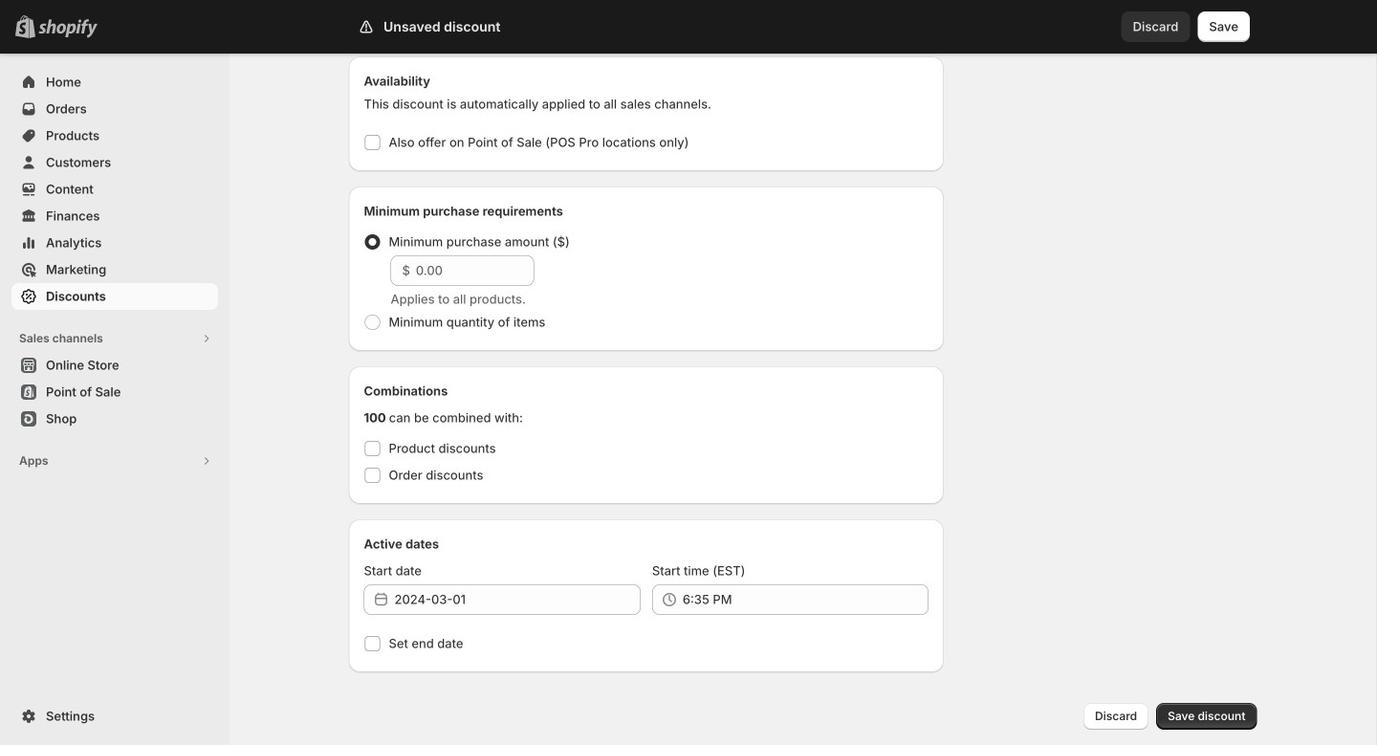 Task type: locate. For each thing, give the bounding box(es) containing it.
Enter time text field
[[683, 584, 929, 615]]

0.00 text field
[[416, 255, 534, 286]]

YYYY-MM-DD text field
[[395, 584, 641, 615]]



Task type: vqa. For each thing, say whether or not it's contained in the screenshot.
0.00 text box
yes



Task type: describe. For each thing, give the bounding box(es) containing it.
shopify image
[[38, 19, 98, 38]]



